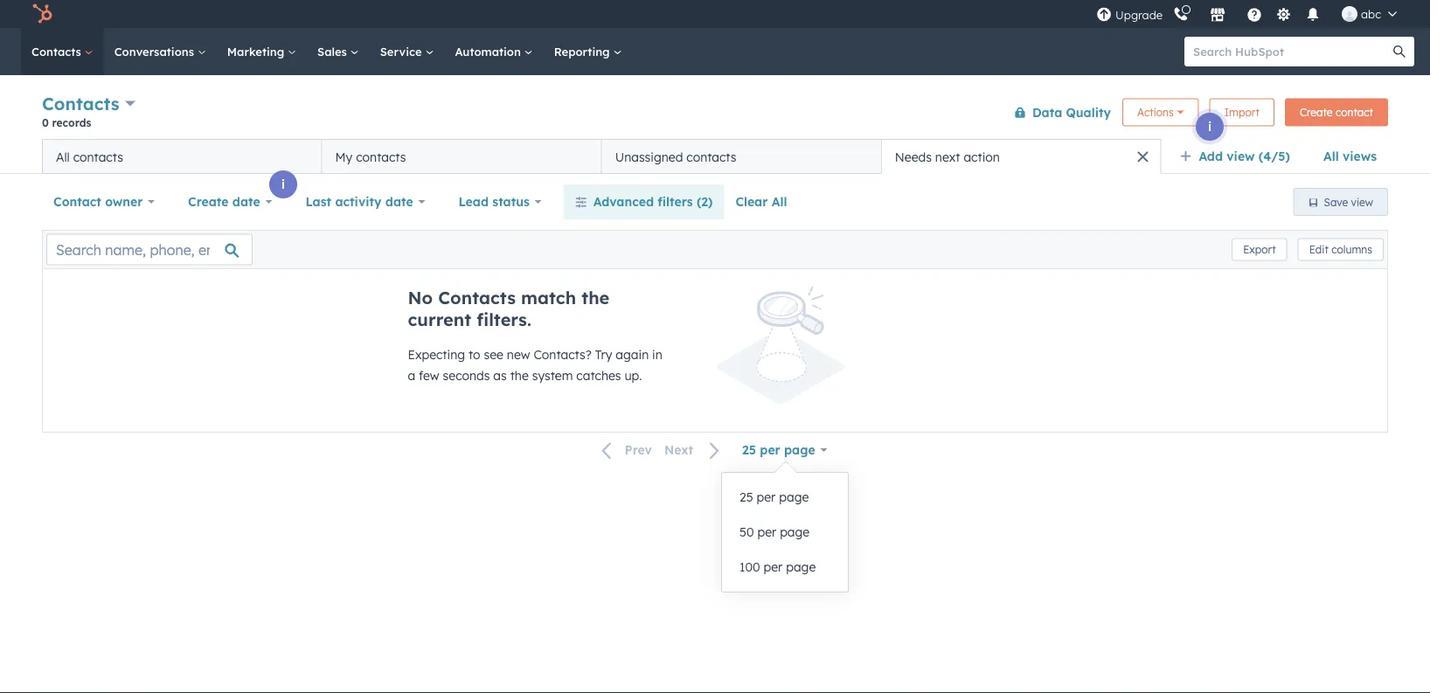 Task type: locate. For each thing, give the bounding box(es) containing it.
lead status button
[[447, 184, 553, 219]]

save view button
[[1294, 188, 1388, 216]]

per for 100 per page button
[[764, 560, 783, 575]]

contacts inside no contacts match the current filters.
[[438, 287, 516, 309]]

create contact
[[1300, 106, 1374, 119]]

view
[[1227, 149, 1255, 164], [1351, 195, 1374, 209]]

edit columns button
[[1298, 238, 1384, 261]]

1 horizontal spatial i button
[[1196, 113, 1224, 141]]

no
[[408, 287, 433, 309]]

contacts right my
[[356, 149, 406, 164]]

view right add
[[1227, 149, 1255, 164]]

1 horizontal spatial view
[[1351, 195, 1374, 209]]

automation link
[[445, 28, 544, 75]]

next
[[935, 149, 960, 164]]

contacts down records at top left
[[73, 149, 123, 164]]

per up "50 per page"
[[757, 490, 776, 505]]

1 horizontal spatial the
[[582, 287, 610, 309]]

views
[[1343, 149, 1377, 164]]

1 vertical spatial 25
[[740, 490, 753, 505]]

the right match
[[582, 287, 610, 309]]

50 per page
[[740, 525, 810, 540]]

all right the clear
[[772, 194, 787, 209]]

per up 25 per page button
[[760, 442, 781, 458]]

the right as
[[510, 368, 529, 383]]

abc button
[[1332, 0, 1408, 28]]

clear all button
[[724, 184, 799, 219]]

create inside button
[[1300, 106, 1333, 119]]

1 horizontal spatial i
[[1208, 119, 1212, 134]]

next
[[664, 443, 693, 458]]

reporting
[[554, 44, 613, 59]]

all down 0 records
[[56, 149, 70, 164]]

1 vertical spatial 25 per page
[[740, 490, 809, 505]]

0 horizontal spatial the
[[510, 368, 529, 383]]

match
[[521, 287, 576, 309]]

2 horizontal spatial all
[[1324, 149, 1339, 164]]

(2)
[[697, 194, 713, 209]]

date inside last activity date "popup button"
[[385, 194, 413, 209]]

marketplaces button
[[1200, 0, 1236, 28]]

1 vertical spatial contacts
[[42, 93, 119, 115]]

import button
[[1210, 98, 1275, 126]]

i for the right i button
[[1208, 119, 1212, 134]]

0 horizontal spatial contacts
[[73, 149, 123, 164]]

0 horizontal spatial view
[[1227, 149, 1255, 164]]

needs next action
[[895, 149, 1000, 164]]

per right 100
[[764, 560, 783, 575]]

per inside popup button
[[760, 442, 781, 458]]

page down 50 per page button
[[786, 560, 816, 575]]

view inside popup button
[[1227, 149, 1255, 164]]

25 per page up 25 per page button
[[742, 442, 816, 458]]

all left "views"
[[1324, 149, 1339, 164]]

3 contacts from the left
[[687, 149, 737, 164]]

service link
[[370, 28, 445, 75]]

page for 100 per page button
[[786, 560, 816, 575]]

2 vertical spatial contacts
[[438, 287, 516, 309]]

i button up add
[[1196, 113, 1224, 141]]

up.
[[625, 368, 642, 383]]

filters
[[658, 194, 693, 209]]

next button
[[658, 439, 731, 462]]

2 contacts from the left
[[356, 149, 406, 164]]

my contacts button
[[322, 139, 602, 174]]

hubspot image
[[31, 3, 52, 24]]

prev
[[625, 443, 652, 458]]

contacts right no
[[438, 287, 516, 309]]

help image
[[1247, 8, 1263, 24]]

0
[[42, 116, 49, 129]]

0 records
[[42, 116, 91, 129]]

create contact button
[[1285, 98, 1388, 126]]

date left last
[[232, 194, 260, 209]]

2 date from the left
[[385, 194, 413, 209]]

0 horizontal spatial all
[[56, 149, 70, 164]]

25
[[742, 442, 756, 458], [740, 490, 753, 505]]

1 horizontal spatial contacts
[[356, 149, 406, 164]]

contacts inside button
[[73, 149, 123, 164]]

per for 25 per page button
[[757, 490, 776, 505]]

contacts banner
[[42, 90, 1388, 139]]

page for 25 per page button
[[779, 490, 809, 505]]

0 vertical spatial i button
[[1196, 113, 1224, 141]]

contact owner button
[[42, 184, 166, 219]]

data quality button
[[1003, 95, 1112, 130]]

see
[[484, 347, 504, 362]]

0 horizontal spatial date
[[232, 194, 260, 209]]

contacts
[[31, 44, 85, 59], [42, 93, 119, 115], [438, 287, 516, 309]]

0 horizontal spatial i button
[[269, 170, 297, 198]]

0 vertical spatial i
[[1208, 119, 1212, 134]]

25 right next button
[[742, 442, 756, 458]]

add view (4/5)
[[1199, 149, 1290, 164]]

i button
[[1196, 113, 1224, 141], [269, 170, 297, 198]]

0 horizontal spatial create
[[188, 194, 229, 209]]

25 per page
[[742, 442, 816, 458], [740, 490, 809, 505]]

help button
[[1240, 0, 1270, 28]]

the inside expecting to see new contacts? try again in a few seconds as the system catches up.
[[510, 368, 529, 383]]

advanced filters (2)
[[593, 194, 713, 209]]

0 vertical spatial 25
[[742, 442, 756, 458]]

view inside button
[[1351, 195, 1374, 209]]

search image
[[1394, 45, 1406, 58]]

2 horizontal spatial contacts
[[687, 149, 737, 164]]

1 horizontal spatial create
[[1300, 106, 1333, 119]]

advanced
[[593, 194, 654, 209]]

menu
[[1095, 0, 1409, 28]]

i
[[1208, 119, 1212, 134], [281, 177, 285, 192]]

create down all contacts button
[[188, 194, 229, 209]]

all inside 'link'
[[1324, 149, 1339, 164]]

all
[[1324, 149, 1339, 164], [56, 149, 70, 164], [772, 194, 787, 209]]

create left contact
[[1300, 106, 1333, 119]]

system
[[532, 368, 573, 383]]

page up 25 per page button
[[784, 442, 816, 458]]

1 contacts from the left
[[73, 149, 123, 164]]

page
[[784, 442, 816, 458], [779, 490, 809, 505], [780, 525, 810, 540], [786, 560, 816, 575]]

data
[[1033, 104, 1063, 120]]

my
[[335, 149, 353, 164]]

0 horizontal spatial i
[[281, 177, 285, 192]]

sales link
[[307, 28, 370, 75]]

1 vertical spatial create
[[188, 194, 229, 209]]

per right "50" on the right of page
[[758, 525, 777, 540]]

contact
[[53, 194, 101, 209]]

create inside popup button
[[188, 194, 229, 209]]

1 horizontal spatial date
[[385, 194, 413, 209]]

action
[[964, 149, 1000, 164]]

1 vertical spatial i
[[281, 177, 285, 192]]

25 per page up "50 per page"
[[740, 490, 809, 505]]

contacts for my contacts
[[356, 149, 406, 164]]

edit columns
[[1309, 243, 1373, 256]]

marketing
[[227, 44, 288, 59]]

1 vertical spatial view
[[1351, 195, 1374, 209]]

contact owner
[[53, 194, 143, 209]]

actions button
[[1123, 98, 1199, 126]]

save view
[[1324, 195, 1374, 209]]

seconds
[[443, 368, 490, 383]]

settings link
[[1273, 5, 1295, 23]]

0 vertical spatial view
[[1227, 149, 1255, 164]]

1 date from the left
[[232, 194, 260, 209]]

activity
[[335, 194, 382, 209]]

the inside no contacts match the current filters.
[[582, 287, 610, 309]]

per for 50 per page button
[[758, 525, 777, 540]]

records
[[52, 116, 91, 129]]

add
[[1199, 149, 1223, 164]]

view for save
[[1351, 195, 1374, 209]]

i button left last
[[269, 170, 297, 198]]

0 vertical spatial the
[[582, 287, 610, 309]]

25 inside 25 per page popup button
[[742, 442, 756, 458]]

reporting link
[[544, 28, 633, 75]]

100
[[740, 560, 760, 575]]

1 vertical spatial the
[[510, 368, 529, 383]]

1 vertical spatial i button
[[269, 170, 297, 198]]

contacts down hubspot link
[[31, 44, 85, 59]]

add view (4/5) button
[[1168, 139, 1312, 174]]

contacts down contacts banner
[[687, 149, 737, 164]]

unassigned contacts
[[615, 149, 737, 164]]

date right activity
[[385, 194, 413, 209]]

page up 50 per page button
[[779, 490, 809, 505]]

25 per page inside popup button
[[742, 442, 816, 458]]

1 horizontal spatial all
[[772, 194, 787, 209]]

0 vertical spatial create
[[1300, 106, 1333, 119]]

contacts up records at top left
[[42, 93, 119, 115]]

page down 25 per page button
[[780, 525, 810, 540]]

edit
[[1309, 243, 1329, 256]]

upgrade image
[[1096, 7, 1112, 23]]

25 up "50" on the right of page
[[740, 490, 753, 505]]

create for create contact
[[1300, 106, 1333, 119]]

0 vertical spatial contacts
[[31, 44, 85, 59]]

columns
[[1332, 243, 1373, 256]]

view right save
[[1351, 195, 1374, 209]]

quality
[[1066, 104, 1111, 120]]

all inside button
[[56, 149, 70, 164]]

again
[[616, 347, 649, 362]]

0 vertical spatial 25 per page
[[742, 442, 816, 458]]



Task type: describe. For each thing, give the bounding box(es) containing it.
clear
[[736, 194, 768, 209]]

last activity date button
[[294, 184, 437, 219]]

calling icon button
[[1166, 2, 1196, 26]]

conversations link
[[104, 28, 217, 75]]

50 per page button
[[722, 515, 848, 550]]

abc
[[1361, 7, 1381, 21]]

prev button
[[592, 439, 658, 462]]

export button
[[1232, 238, 1288, 261]]

25 inside 25 per page button
[[740, 490, 753, 505]]

all views
[[1324, 149, 1377, 164]]

contacts inside popup button
[[42, 93, 119, 115]]

view for add
[[1227, 149, 1255, 164]]

pagination navigation
[[592, 439, 731, 462]]

in
[[652, 347, 663, 362]]

lead status
[[459, 194, 530, 209]]

all contacts button
[[42, 139, 322, 174]]

page inside popup button
[[784, 442, 816, 458]]

needs
[[895, 149, 932, 164]]

expecting to see new contacts? try again in a few seconds as the system catches up.
[[408, 347, 663, 383]]

unassigned contacts button
[[602, 139, 882, 174]]

notifications image
[[1305, 8, 1321, 24]]

marketplaces image
[[1210, 8, 1226, 24]]

create date button
[[177, 184, 284, 219]]

catches
[[576, 368, 621, 383]]

current
[[408, 309, 471, 331]]

contacts for unassigned contacts
[[687, 149, 737, 164]]

data quality
[[1033, 104, 1111, 120]]

gary orlando image
[[1342, 6, 1358, 22]]

my contacts
[[335, 149, 406, 164]]

i for the left i button
[[281, 177, 285, 192]]

calling icon image
[[1173, 7, 1189, 23]]

import
[[1225, 106, 1260, 119]]

(4/5)
[[1259, 149, 1290, 164]]

25 per page button
[[731, 433, 839, 468]]

25 per page inside button
[[740, 490, 809, 505]]

as
[[493, 368, 507, 383]]

all views link
[[1312, 139, 1388, 174]]

25 per page button
[[722, 480, 848, 515]]

create for create date
[[188, 194, 229, 209]]

all for all views
[[1324, 149, 1339, 164]]

unassigned
[[615, 149, 683, 164]]

owner
[[105, 194, 143, 209]]

expecting
[[408, 347, 465, 362]]

page for 50 per page button
[[780, 525, 810, 540]]

try
[[595, 347, 612, 362]]

status
[[493, 194, 530, 209]]

upgrade
[[1116, 8, 1163, 22]]

clear all
[[736, 194, 787, 209]]

Search HubSpot search field
[[1185, 37, 1399, 66]]

export
[[1243, 243, 1276, 256]]

needs next action button
[[882, 139, 1161, 174]]

100 per page
[[740, 560, 816, 575]]

conversations
[[114, 44, 197, 59]]

contacts button
[[42, 91, 136, 116]]

notifications button
[[1298, 0, 1328, 28]]

contacts for all contacts
[[73, 149, 123, 164]]

no contacts match the current filters.
[[408, 287, 610, 331]]

to
[[469, 347, 481, 362]]

settings image
[[1276, 7, 1292, 23]]

contact
[[1336, 106, 1374, 119]]

lead
[[459, 194, 489, 209]]

100 per page button
[[722, 550, 848, 585]]

automation
[[455, 44, 524, 59]]

new
[[507, 347, 530, 362]]

50
[[740, 525, 754, 540]]

advanced filters (2) button
[[564, 184, 724, 219]]

marketing link
[[217, 28, 307, 75]]

sales
[[317, 44, 350, 59]]

all inside button
[[772, 194, 787, 209]]

create date
[[188, 194, 260, 209]]

date inside create date popup button
[[232, 194, 260, 209]]

filters.
[[477, 309, 531, 331]]

all for all contacts
[[56, 149, 70, 164]]

hubspot link
[[21, 3, 66, 24]]

few
[[419, 368, 439, 383]]

Search name, phone, email addresses, or company search field
[[46, 234, 253, 265]]

contacts?
[[534, 347, 592, 362]]

search button
[[1385, 37, 1415, 66]]

all contacts
[[56, 149, 123, 164]]

service
[[380, 44, 425, 59]]

a
[[408, 368, 415, 383]]

menu containing abc
[[1095, 0, 1409, 28]]

last activity date
[[306, 194, 413, 209]]

save
[[1324, 195, 1348, 209]]



Task type: vqa. For each thing, say whether or not it's contained in the screenshot.
Clear All at top right
yes



